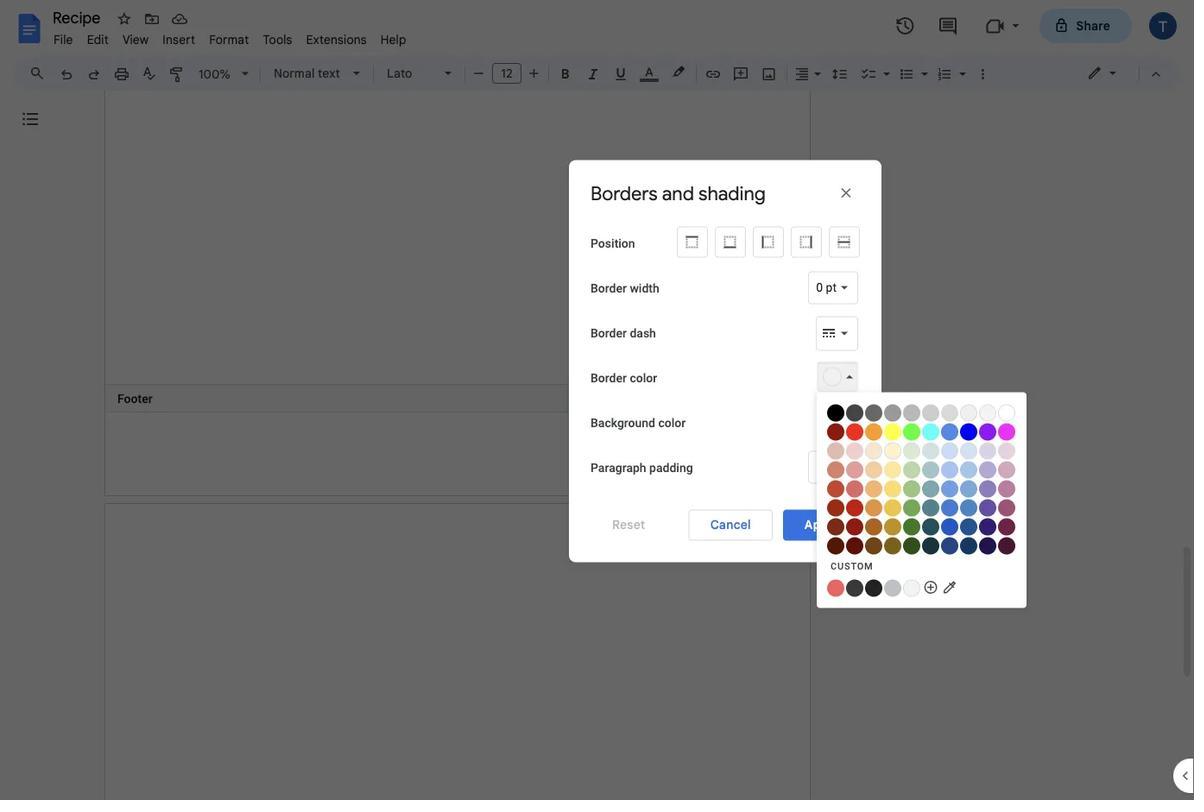 Task type: locate. For each thing, give the bounding box(es) containing it.
background
[[591, 416, 656, 431]]

0 pt up border dash list box
[[817, 281, 837, 295]]

1 pt from the top
[[826, 281, 837, 295]]

color for background color
[[659, 416, 686, 431]]

borders and shading application
[[0, 0, 1195, 801]]

9 row from the top
[[828, 537, 1017, 555]]

color down dash
[[630, 371, 658, 386]]

dark cornflower blue 3 cell
[[942, 537, 960, 555]]

dark green 2 cell
[[904, 518, 922, 536]]

menu bar banner
[[0, 0, 1195, 801]]

orange image
[[866, 424, 883, 441]]

custom color #f75d5d, close to light red 1 image
[[828, 580, 845, 597]]

red berry image
[[828, 424, 845, 441]]

menu bar
[[47, 22, 413, 51]]

dark cornflower blue 2 image
[[942, 519, 959, 536]]

gray cell
[[923, 404, 941, 422]]

0 pt
[[817, 281, 837, 295], [817, 460, 837, 475]]

2 0 from the top
[[817, 460, 823, 475]]

light magenta 2 image
[[999, 462, 1016, 479]]

border left dash
[[591, 327, 627, 341]]

color for border color
[[630, 371, 658, 386]]

light yellow 3 image
[[885, 443, 902, 460]]

dark cyan 3 cell
[[923, 537, 941, 555]]

border for border dash
[[591, 327, 627, 341]]

dark magenta 1 image
[[999, 500, 1016, 517]]

dark green 3 image
[[904, 538, 921, 555]]

green image
[[904, 424, 921, 441]]

magenta cell
[[999, 423, 1017, 441]]

width
[[630, 282, 660, 296]]

0 points option up border dash list box
[[817, 279, 837, 297]]

dark blue 1 cell
[[961, 499, 979, 517]]

light purple 3 cell
[[980, 442, 998, 460]]

light orange 3 image
[[866, 443, 883, 460]]

option
[[821, 326, 837, 343]]

dark cyan 3 image
[[923, 538, 940, 555]]

light magenta 3 image
[[999, 443, 1016, 460]]

reset button
[[591, 510, 667, 541]]

light yellow 2 image
[[885, 462, 902, 479]]

0 vertical spatial color
[[630, 371, 658, 386]]

1 vertical spatial 0
[[817, 460, 823, 475]]

light green 1 cell
[[904, 480, 922, 498]]

dark yellow 1 cell
[[885, 499, 903, 517]]

red berry cell
[[828, 423, 846, 441]]

dark red 2 cell
[[847, 518, 865, 536]]

border for border color
[[591, 371, 627, 386]]

dark purple 1 cell
[[980, 499, 998, 517]]

light magenta 1 cell
[[999, 480, 1017, 498]]

light blue 1 cell
[[961, 480, 979, 498]]

light purple 2 cell
[[980, 461, 998, 479]]

dark blue 3 cell
[[961, 537, 979, 555]]

row
[[828, 0, 1014, 801], [828, 404, 1017, 422], [828, 423, 1017, 441], [828, 442, 1017, 460], [828, 461, 1017, 479], [828, 480, 1017, 498], [828, 499, 1017, 517], [828, 518, 1017, 536], [828, 537, 1017, 555]]

light green 1 image
[[904, 481, 921, 498]]

1 0 pt from the top
[[817, 281, 837, 295]]

borders and shading dialog
[[569, 160, 882, 563]]

dark yellow 3 image
[[885, 538, 902, 555]]

pt
[[826, 281, 837, 295], [826, 460, 837, 475]]

0 vertical spatial pt
[[826, 281, 837, 295]]

0 pt down light red berry 3 icon at the right of page
[[817, 460, 837, 475]]

border up the background
[[591, 371, 627, 386]]

light red 3 image
[[847, 443, 864, 460]]

light orange 1 cell
[[866, 480, 884, 498]]

black image
[[828, 405, 845, 422]]

magenta image
[[999, 424, 1016, 441]]

pt inside border width list box
[[826, 281, 837, 295]]

7 row from the top
[[828, 499, 1017, 517]]

light gray 3 image
[[980, 405, 997, 422]]

1 vertical spatial 0 points option
[[817, 459, 837, 476]]

cyan cell
[[923, 423, 941, 441]]

white image
[[999, 405, 1016, 422]]

1 0 points option from the top
[[817, 279, 837, 297]]

position
[[591, 237, 635, 251]]

dark yellow 1 image
[[885, 500, 902, 517]]

cancel button
[[689, 510, 773, 541]]

custom color #3b3737, close to dark gray 30 image
[[847, 580, 864, 597]]

color up padding
[[659, 416, 686, 431]]

light red 2 image
[[847, 462, 864, 479]]

dark green 2 image
[[904, 519, 921, 536]]

dark purple 3 image
[[980, 538, 997, 555]]

dark gray 4 image
[[847, 405, 864, 422]]

light cyan 3 cell
[[923, 442, 941, 460]]

border
[[591, 282, 627, 296], [591, 327, 627, 341], [591, 371, 627, 386]]

border color
[[591, 371, 658, 386]]

light purple 1 cell
[[980, 480, 998, 498]]

1 vertical spatial pt
[[826, 460, 837, 475]]

custom color #222222, close to dark gray 30 image
[[866, 580, 883, 597]]

2 pt from the top
[[826, 460, 837, 475]]

4 row from the top
[[828, 442, 1017, 460]]

1 border from the top
[[591, 282, 627, 296]]

dark green 1 image
[[904, 500, 921, 517]]

dark blue 2 image
[[961, 519, 978, 536]]

pt up border dash list box
[[826, 281, 837, 295]]

3 border from the top
[[591, 371, 627, 386]]

light cyan 1 image
[[923, 481, 940, 498]]

apply
[[805, 518, 839, 533]]

custom color #bdc1c6, close to light gray 10 cell
[[885, 579, 903, 597]]

color
[[630, 371, 658, 386], [659, 416, 686, 431]]

2 border from the top
[[591, 327, 627, 341]]

dark red berry 2 cell
[[828, 518, 846, 536]]

and
[[662, 182, 694, 206]]

cyan image
[[923, 424, 940, 441]]

0 left "light red berry 2" image
[[817, 460, 823, 475]]

light cornflower blue 3 image
[[942, 443, 959, 460]]

light red berry 1 image
[[828, 481, 845, 498]]

Rename text field
[[47, 7, 111, 28]]

custom
[[831, 561, 874, 572]]

0
[[817, 281, 823, 295], [817, 460, 823, 475]]

2 0 points option from the top
[[817, 459, 837, 476]]

2 row from the top
[[828, 404, 1017, 422]]

main toolbar
[[51, 0, 997, 670]]

shading
[[699, 182, 766, 206]]

dark cornflower blue 3 image
[[942, 538, 959, 555]]

1 horizontal spatial color
[[659, 416, 686, 431]]

light green 3 cell
[[904, 442, 922, 460]]

0 points option up light red berry 1 cell at the bottom right
[[817, 459, 837, 476]]

0 vertical spatial 0 points option
[[817, 279, 837, 297]]

light purple 3 image
[[980, 443, 997, 460]]

pt down light red berry 3 icon at the right of page
[[826, 460, 837, 475]]

0 points option inside border width list box
[[817, 279, 837, 297]]

light gray 1 cell
[[942, 404, 960, 422]]

dark red 1 cell
[[847, 499, 865, 517]]

menu bar inside menu bar banner
[[47, 22, 413, 51]]

2 vertical spatial border
[[591, 371, 627, 386]]

light gray 3 cell
[[980, 404, 998, 422]]

light red 1 image
[[847, 481, 864, 498]]

2 0 pt from the top
[[817, 460, 837, 475]]

dark gray 1 cell
[[904, 404, 922, 422]]

0 vertical spatial 0 pt
[[817, 281, 837, 295]]

0 up border dash list box
[[817, 281, 823, 295]]

Star checkbox
[[112, 7, 136, 31]]

dark magenta 3 image
[[999, 538, 1016, 555]]

1 vertical spatial border
[[591, 327, 627, 341]]

6 row from the top
[[828, 480, 1017, 498]]

1 0 from the top
[[817, 281, 823, 295]]

0 vertical spatial border
[[591, 282, 627, 296]]

dark yellow 3 cell
[[885, 537, 903, 555]]

dark blue 3 image
[[961, 538, 978, 555]]

dark purple 2 cell
[[980, 518, 998, 536]]

cornflower blue image
[[942, 424, 959, 441]]

border left width
[[591, 282, 627, 296]]

light blue 2 image
[[961, 462, 978, 479]]

0 inside border width list box
[[817, 281, 823, 295]]

0 points option
[[817, 279, 837, 297], [817, 459, 837, 476]]

1 vertical spatial color
[[659, 416, 686, 431]]

dark cyan 2 cell
[[923, 518, 941, 536]]

dark red 3 cell
[[847, 537, 865, 555]]

custom color #222222, close to dark gray 30 cell
[[866, 579, 884, 597]]

border dash list box
[[816, 317, 859, 351]]

light red berry 2 cell
[[828, 461, 846, 479]]

0 for 1st 0 points option from the bottom of the borders and shading dialog
[[817, 460, 823, 475]]

0 pt inside border width list box
[[817, 281, 837, 295]]

light red berry 2 image
[[828, 462, 845, 479]]

0 vertical spatial 0
[[817, 281, 823, 295]]

blue image
[[961, 424, 978, 441]]

dark green 3 cell
[[904, 537, 922, 555]]

paragraph
[[591, 461, 647, 476]]

light red berry 1 cell
[[828, 480, 846, 498]]

custom color #f75d5d, close to light red 1 cell
[[828, 579, 846, 597]]

green cell
[[904, 423, 922, 441]]

dark magenta 2 cell
[[999, 518, 1017, 536]]

apply button
[[783, 510, 860, 541]]

1 vertical spatial 0 pt
[[817, 460, 837, 475]]

0 horizontal spatial color
[[630, 371, 658, 386]]

custom color #f1f3f4, close to light gray 3 cell
[[904, 579, 922, 597]]



Task type: describe. For each thing, give the bounding box(es) containing it.
light yellow 1 image
[[885, 481, 902, 498]]

background color
[[591, 416, 686, 431]]

dark cornflower blue 1 image
[[942, 500, 959, 517]]

dark red 3 image
[[847, 538, 864, 555]]

dark magenta 1 cell
[[999, 499, 1017, 517]]

border for border width
[[591, 282, 627, 296]]

dark cornflower blue 1 cell
[[942, 499, 960, 517]]

light cornflower blue 3 cell
[[942, 442, 960, 460]]

dark orange 1 image
[[866, 500, 883, 517]]

dark green 1 cell
[[904, 499, 922, 517]]

dark red berry 1 cell
[[828, 499, 846, 517]]

reset
[[612, 518, 646, 533]]

red image
[[847, 424, 864, 441]]

light cyan 3 image
[[923, 443, 940, 460]]

border width list box
[[809, 272, 859, 304]]

light red 2 cell
[[847, 461, 865, 479]]

light gray 2 cell
[[961, 404, 979, 422]]

dark gray 2 cell
[[885, 404, 903, 422]]

light orange 1 image
[[866, 481, 883, 498]]

dark red berry 1 image
[[828, 500, 845, 517]]

light orange 2 image
[[866, 462, 883, 479]]

light gray 2 image
[[961, 405, 978, 422]]

light cornflower blue 1 cell
[[942, 480, 960, 498]]

dark gray 2 image
[[885, 405, 902, 422]]

dark gray 3 cell
[[866, 404, 884, 422]]

light orange 2 cell
[[866, 461, 884, 479]]

dark blue 1 image
[[961, 500, 978, 517]]

blue cell
[[961, 423, 979, 441]]

0 for 0 points option within border width list box
[[817, 281, 823, 295]]

light green 2 cell
[[904, 461, 922, 479]]

dark magenta 2 image
[[999, 519, 1016, 536]]

dark yellow 2 cell
[[885, 518, 903, 536]]

dark purple 1 image
[[980, 500, 997, 517]]

dark red berry 3 cell
[[828, 537, 846, 555]]

borders
[[591, 182, 658, 206]]

pt for 0 points option within border width list box
[[826, 281, 837, 295]]

light cornflower blue 1 image
[[942, 481, 959, 498]]

orange cell
[[866, 423, 884, 441]]

light cornflower blue 2 image
[[942, 462, 959, 479]]

custom menu
[[817, 0, 1027, 801]]

light blue 3 image
[[961, 443, 978, 460]]

dark blue 2 cell
[[961, 518, 979, 536]]

dark gray 4 cell
[[847, 404, 865, 422]]

light cornflower blue 2 cell
[[942, 461, 960, 479]]

light purple 2 image
[[980, 462, 997, 479]]

light magenta 3 cell
[[999, 442, 1017, 460]]

borders and shading heading
[[591, 182, 766, 206]]

5 row from the top
[[828, 461, 1017, 479]]

dark yellow 2 image
[[885, 519, 902, 536]]

3 row from the top
[[828, 423, 1017, 441]]

dark cornflower blue 2 cell
[[942, 518, 960, 536]]

light blue 3 cell
[[961, 442, 979, 460]]

light orange 3 cell
[[866, 442, 884, 460]]

paragraph padding
[[591, 461, 693, 476]]

light gray 1 image
[[942, 405, 959, 422]]

dark red 1 image
[[847, 500, 864, 517]]

red cell
[[847, 423, 865, 441]]

dark orange 3 cell
[[866, 537, 884, 555]]

light green 2 image
[[904, 462, 921, 479]]

gray image
[[923, 405, 940, 422]]

dark magenta 3 cell
[[999, 537, 1017, 555]]

dark cyan 1 image
[[923, 500, 940, 517]]

light red berry 3 cell
[[828, 442, 846, 460]]

custom button
[[827, 557, 1018, 577]]

purple cell
[[980, 423, 998, 441]]

light yellow 3 cell
[[885, 442, 903, 460]]

dark orange 2 image
[[866, 519, 883, 536]]

option inside border dash list box
[[821, 326, 837, 343]]

light magenta 2 cell
[[999, 461, 1017, 479]]

purple image
[[980, 424, 997, 441]]

8 row from the top
[[828, 518, 1017, 536]]

share. private to only me. image
[[1054, 18, 1070, 33]]

position toolbar
[[677, 227, 860, 258]]

dark orange 2 cell
[[866, 518, 884, 536]]

border dash
[[591, 327, 656, 341]]

custom color #3b3737, close to dark gray 30 cell
[[847, 579, 865, 597]]

pt for 1st 0 points option from the bottom of the borders and shading dialog
[[826, 460, 837, 475]]

light red 3 cell
[[847, 442, 865, 460]]

borders and shading
[[591, 182, 766, 206]]

light cyan 2 cell
[[923, 461, 941, 479]]

dash
[[630, 327, 656, 341]]

dark gray 1 image
[[904, 405, 921, 422]]

dark gray 3 image
[[866, 405, 883, 422]]

dark cyan 1 cell
[[923, 499, 941, 517]]

custom color #bdc1c6, close to light gray 10 image
[[885, 580, 902, 597]]

Menus field
[[22, 61, 60, 86]]

footer
[[117, 392, 153, 406]]

yellow cell
[[885, 423, 903, 441]]

dark purple 3 cell
[[980, 537, 998, 555]]

black cell
[[828, 404, 846, 422]]

light yellow 1 cell
[[885, 480, 903, 498]]

cancel
[[711, 518, 751, 533]]

dark orange 3 image
[[866, 538, 883, 555]]

border width
[[591, 282, 660, 296]]

1 row from the top
[[828, 0, 1014, 801]]

custom color #f1f3f4, close to light gray 3 image
[[904, 580, 921, 597]]

light yellow 2 cell
[[885, 461, 903, 479]]

dark purple 2 image
[[980, 519, 997, 536]]

padding
[[650, 461, 693, 476]]

light blue 2 cell
[[961, 461, 979, 479]]

dark red berry 2 image
[[828, 519, 845, 536]]

light cyan 2 image
[[923, 462, 940, 479]]

dark red 2 image
[[847, 519, 864, 536]]

yellow image
[[885, 424, 902, 441]]

light magenta 1 image
[[999, 481, 1016, 498]]

light green 3 image
[[904, 443, 921, 460]]

light purple 1 image
[[980, 481, 997, 498]]

cornflower blue cell
[[942, 423, 960, 441]]

light cyan 1 cell
[[923, 480, 941, 498]]

light red berry 3 image
[[828, 443, 845, 460]]

dark orange 1 cell
[[866, 499, 884, 517]]

dark cyan 2 image
[[923, 519, 940, 536]]

dark red berry 3 image
[[828, 538, 845, 555]]

light red 1 cell
[[847, 480, 865, 498]]

light blue 1 image
[[961, 481, 978, 498]]



Task type: vqa. For each thing, say whether or not it's contained in the screenshot.
"Report a problem to Google" icon
no



